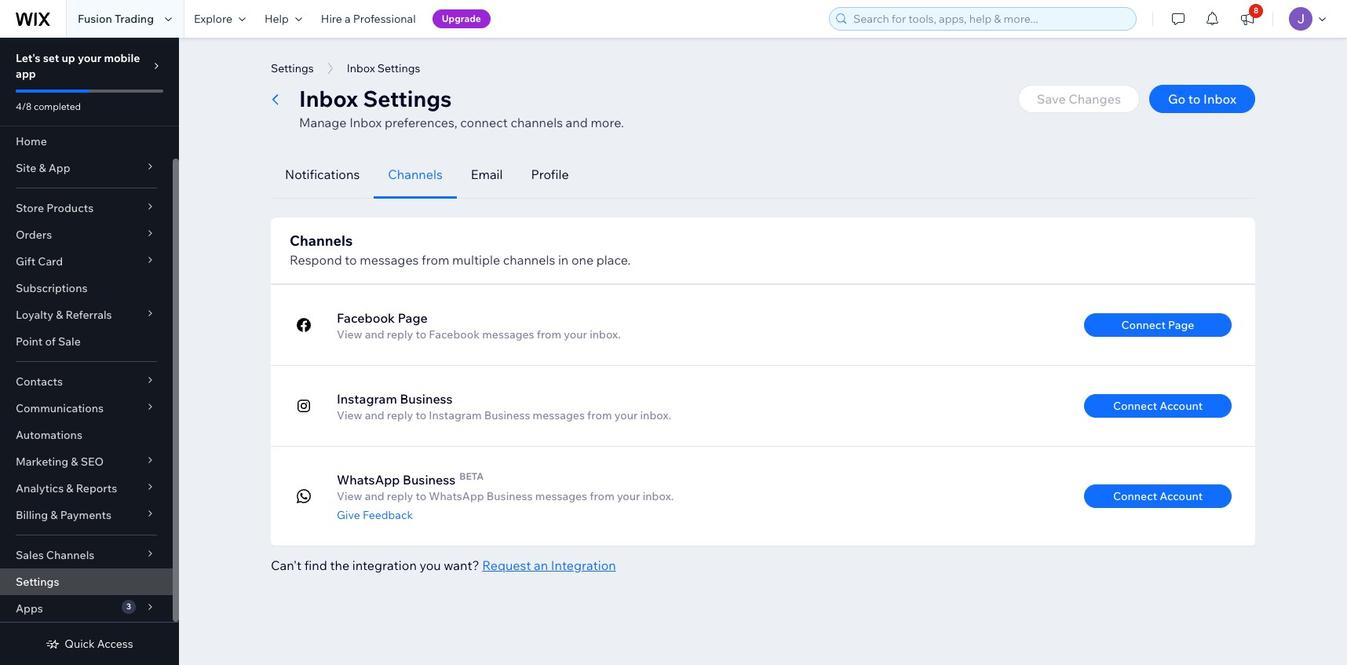 Task type: vqa. For each thing, say whether or not it's contained in the screenshot.
the rightmost Channels
yes



Task type: locate. For each thing, give the bounding box(es) containing it.
point of sale link
[[0, 328, 173, 355]]

1 horizontal spatial channels
[[290, 232, 353, 250]]

hire a professional link
[[312, 0, 425, 38]]

0 horizontal spatial page
[[398, 310, 428, 326]]

sale
[[58, 335, 81, 349]]

whatsapp up give feedback link at the left of the page
[[337, 472, 400, 488]]

2 vertical spatial connect
[[1114, 489, 1158, 503]]

account for view and reply to whatsapp business messages from your inbox.
[[1160, 489, 1203, 503]]

channels right connect
[[511, 115, 563, 130]]

connect
[[1122, 318, 1166, 332], [1114, 399, 1158, 413], [1114, 489, 1158, 503]]

&
[[39, 161, 46, 175], [56, 308, 63, 322], [71, 455, 78, 469], [66, 482, 73, 496], [50, 508, 58, 522]]

beta
[[460, 471, 484, 482]]

view inside facebook page view and reply to facebook messages from your inbox.
[[337, 328, 363, 342]]

3 reply from the top
[[387, 489, 413, 503]]

contacts button
[[0, 368, 173, 395]]

channels inside inbox settings manage inbox preferences, connect channels and more.
[[511, 115, 563, 130]]

channels for channels
[[388, 167, 443, 182]]

respond
[[290, 252, 342, 268]]

1 account from the top
[[1160, 399, 1203, 413]]

0 horizontal spatial whatsapp
[[337, 472, 400, 488]]

facebook down multiple
[[429, 328, 480, 342]]

can't
[[271, 558, 302, 573]]

inbox
[[347, 61, 375, 75], [299, 85, 358, 112], [1204, 91, 1237, 107], [350, 115, 382, 130]]

0 vertical spatial facebook
[[337, 310, 395, 326]]

& for site
[[39, 161, 46, 175]]

messages
[[360, 252, 419, 268], [482, 328, 535, 342], [533, 408, 585, 423], [536, 489, 588, 503]]

0 vertical spatial reply
[[387, 328, 413, 342]]

referrals
[[66, 308, 112, 322]]

2 vertical spatial channels
[[46, 548, 95, 562]]

& for analytics
[[66, 482, 73, 496]]

2 vertical spatial inbox.
[[643, 489, 674, 503]]

and
[[566, 115, 588, 130], [365, 328, 385, 342], [365, 408, 385, 423], [365, 489, 385, 503]]

of
[[45, 335, 56, 349]]

1 vertical spatial channels
[[290, 232, 353, 250]]

Search for tools, apps, help & more... field
[[849, 8, 1132, 30]]

inbox settings button
[[339, 57, 428, 80]]

channels for channels respond to messages from multiple channels in one place.
[[290, 232, 353, 250]]

& left "seo"
[[71, 455, 78, 469]]

channels down preferences,
[[388, 167, 443, 182]]

& right the site
[[39, 161, 46, 175]]

communications
[[16, 401, 104, 416]]

home
[[16, 134, 47, 148]]

0 vertical spatial channels
[[511, 115, 563, 130]]

1 view from the top
[[337, 328, 363, 342]]

connect inside button
[[1122, 318, 1166, 332]]

go to inbox
[[1169, 91, 1237, 107]]

instagram business view and reply to instagram business messages from your inbox.
[[337, 391, 672, 423]]

& for billing
[[50, 508, 58, 522]]

& inside marketing & seo "dropdown button"
[[71, 455, 78, 469]]

inbox settings
[[347, 61, 421, 75]]

0 vertical spatial channels
[[388, 167, 443, 182]]

channels inside channels respond to messages from multiple channels in one place.
[[290, 232, 353, 250]]

settings
[[271, 61, 314, 75], [378, 61, 421, 75], [363, 85, 452, 112], [16, 575, 59, 589]]

& for loyalty
[[56, 308, 63, 322]]

inbox up manage
[[299, 85, 358, 112]]

card
[[38, 254, 63, 269]]

& left reports
[[66, 482, 73, 496]]

inbox settings manage inbox preferences, connect channels and more.
[[299, 85, 624, 130]]

channels up settings link
[[46, 548, 95, 562]]

1 vertical spatial account
[[1160, 489, 1203, 503]]

account
[[1160, 399, 1203, 413], [1160, 489, 1203, 503]]

go
[[1169, 91, 1186, 107]]

1 vertical spatial view
[[337, 408, 363, 423]]

products
[[47, 201, 94, 215]]

& right the billing
[[50, 508, 58, 522]]

professional
[[353, 12, 416, 26]]

0 vertical spatial account
[[1160, 399, 1203, 413]]

1 vertical spatial reply
[[387, 408, 413, 423]]

page inside facebook page view and reply to facebook messages from your inbox.
[[398, 310, 428, 326]]

inbox right manage
[[350, 115, 382, 130]]

8 button
[[1231, 0, 1265, 38]]

from inside whatsapp business beta view and reply to whatsapp business messages from your inbox. give feedback
[[590, 489, 615, 503]]

quick access
[[65, 637, 133, 651]]

0 vertical spatial connect
[[1122, 318, 1166, 332]]

communications button
[[0, 395, 173, 422]]

channels for inbox settings
[[511, 115, 563, 130]]

2 account from the top
[[1160, 489, 1203, 503]]

1 vertical spatial connect
[[1114, 399, 1158, 413]]

whatsapp down beta
[[429, 489, 484, 503]]

page for facebook
[[398, 310, 428, 326]]

home link
[[0, 128, 173, 155]]

4/8
[[16, 101, 32, 112]]

automations link
[[0, 422, 173, 449]]

0 vertical spatial connect account
[[1114, 399, 1203, 413]]

completed
[[34, 101, 81, 112]]

0 horizontal spatial instagram
[[337, 391, 397, 407]]

& right loyalty
[[56, 308, 63, 322]]

your inside facebook page view and reply to facebook messages from your inbox.
[[564, 328, 588, 342]]

1 connect account from the top
[[1114, 399, 1203, 413]]

& inside 'site & app' 'popup button'
[[39, 161, 46, 175]]

marketing
[[16, 455, 68, 469]]

1 vertical spatial connect account button
[[1085, 485, 1232, 508]]

channels up 'respond'
[[290, 232, 353, 250]]

place.
[[597, 252, 631, 268]]

give feedback link
[[337, 508, 413, 522]]

settings link
[[0, 569, 173, 595]]

1 vertical spatial instagram
[[429, 408, 482, 423]]

settings up preferences,
[[363, 85, 452, 112]]

& inside billing & payments popup button
[[50, 508, 58, 522]]

inbox. inside whatsapp business beta view and reply to whatsapp business messages from your inbox. give feedback
[[643, 489, 674, 503]]

channels
[[511, 115, 563, 130], [503, 252, 556, 268]]

0 horizontal spatial channels
[[46, 548, 95, 562]]

loyalty
[[16, 308, 53, 322]]

channels
[[388, 167, 443, 182], [290, 232, 353, 250], [46, 548, 95, 562]]

view inside whatsapp business beta view and reply to whatsapp business messages from your inbox. give feedback
[[337, 489, 363, 503]]

reply inside 'instagram business view and reply to instagram business messages from your inbox.'
[[387, 408, 413, 423]]

0 vertical spatial inbox.
[[590, 328, 621, 342]]

channels left in
[[503, 252, 556, 268]]

1 horizontal spatial instagram
[[429, 408, 482, 423]]

your
[[78, 51, 102, 65], [564, 328, 588, 342], [615, 408, 638, 423], [617, 489, 641, 503]]

1 connect account button from the top
[[1085, 394, 1232, 418]]

view
[[337, 328, 363, 342], [337, 408, 363, 423], [337, 489, 363, 503]]

1 vertical spatial channels
[[503, 252, 556, 268]]

messages inside channels respond to messages from multiple channels in one place.
[[360, 252, 419, 268]]

1 horizontal spatial whatsapp
[[429, 489, 484, 503]]

analytics & reports
[[16, 482, 117, 496]]

reply inside facebook page view and reply to facebook messages from your inbox.
[[387, 328, 413, 342]]

2 horizontal spatial channels
[[388, 167, 443, 182]]

business
[[400, 391, 453, 407], [484, 408, 531, 423], [403, 472, 456, 488], [487, 489, 533, 503]]

0 vertical spatial connect account button
[[1085, 394, 1232, 418]]

orders button
[[0, 222, 173, 248]]

fusion
[[78, 12, 112, 26]]

from
[[422, 252, 450, 268], [537, 328, 562, 342], [588, 408, 612, 423], [590, 489, 615, 503]]

2 vertical spatial reply
[[387, 489, 413, 503]]

2 vertical spatial view
[[337, 489, 363, 503]]

request
[[482, 558, 531, 573]]

up
[[62, 51, 75, 65]]

page for connect
[[1169, 318, 1195, 332]]

1 vertical spatial whatsapp
[[429, 489, 484, 503]]

reply inside whatsapp business beta view and reply to whatsapp business messages from your inbox. give feedback
[[387, 489, 413, 503]]

1 reply from the top
[[387, 328, 413, 342]]

feedback
[[363, 508, 413, 522]]

channels inside channels respond to messages from multiple channels in one place.
[[503, 252, 556, 268]]

hire a professional
[[321, 12, 416, 26]]

connect page
[[1122, 318, 1195, 332]]

3 view from the top
[[337, 489, 363, 503]]

0 vertical spatial view
[[337, 328, 363, 342]]

let's
[[16, 51, 41, 65]]

email
[[471, 167, 503, 182]]

to inside button
[[1189, 91, 1201, 107]]

view inside 'instagram business view and reply to instagram business messages from your inbox.'
[[337, 408, 363, 423]]

contacts
[[16, 375, 63, 389]]

2 connect account from the top
[[1114, 489, 1203, 503]]

settings down sales
[[16, 575, 59, 589]]

to
[[1189, 91, 1201, 107], [345, 252, 357, 268], [416, 328, 427, 342], [416, 408, 427, 423], [416, 489, 427, 503]]

2 view from the top
[[337, 408, 363, 423]]

connect
[[460, 115, 508, 130]]

& inside loyalty & referrals popup button
[[56, 308, 63, 322]]

integration
[[551, 558, 616, 573]]

& inside analytics & reports popup button
[[66, 482, 73, 496]]

0 vertical spatial instagram
[[337, 391, 397, 407]]

analytics & reports button
[[0, 475, 173, 502]]

facebook down 'respond'
[[337, 310, 395, 326]]

1 horizontal spatial facebook
[[429, 328, 480, 342]]

your inside 'instagram business view and reply to instagram business messages from your inbox.'
[[615, 408, 638, 423]]

2 reply from the top
[[387, 408, 413, 423]]

app
[[49, 161, 70, 175]]

whatsapp
[[337, 472, 400, 488], [429, 489, 484, 503]]

1 horizontal spatial page
[[1169, 318, 1195, 332]]

connect account for view and reply to instagram business messages from your inbox.
[[1114, 399, 1203, 413]]

connect account
[[1114, 399, 1203, 413], [1114, 489, 1203, 503]]

2 connect account button from the top
[[1085, 485, 1232, 508]]

1 vertical spatial connect account
[[1114, 489, 1203, 503]]

reply
[[387, 328, 413, 342], [387, 408, 413, 423], [387, 489, 413, 503]]

1 vertical spatial inbox.
[[641, 408, 672, 423]]

multiple
[[453, 252, 500, 268]]

page inside button
[[1169, 318, 1195, 332]]

billing & payments button
[[0, 502, 173, 529]]



Task type: describe. For each thing, give the bounding box(es) containing it.
trading
[[115, 12, 154, 26]]

orders
[[16, 228, 52, 242]]

in
[[558, 252, 569, 268]]

connect for page
[[1122, 318, 1166, 332]]

site & app button
[[0, 155, 173, 181]]

help button
[[255, 0, 312, 38]]

payments
[[60, 508, 112, 522]]

point
[[16, 335, 43, 349]]

one
[[572, 252, 594, 268]]

analytics
[[16, 482, 64, 496]]

loyalty & referrals
[[16, 308, 112, 322]]

account for view and reply to instagram business messages from your inbox.
[[1160, 399, 1203, 413]]

8
[[1254, 5, 1259, 16]]

store products
[[16, 201, 94, 215]]

and inside whatsapp business beta view and reply to whatsapp business messages from your inbox. give feedback
[[365, 489, 385, 503]]

settings inside sidebar element
[[16, 575, 59, 589]]

reply for business
[[387, 408, 413, 423]]

settings button
[[263, 57, 322, 80]]

to inside facebook page view and reply to facebook messages from your inbox.
[[416, 328, 427, 342]]

go to inbox button
[[1150, 85, 1256, 113]]

automations
[[16, 428, 82, 442]]

a
[[345, 12, 351, 26]]

the
[[330, 558, 350, 573]]

set
[[43, 51, 59, 65]]

view for facebook page
[[337, 328, 363, 342]]

sales channels button
[[0, 542, 173, 569]]

connect account for view and reply to whatsapp business messages from your inbox.
[[1114, 489, 1203, 503]]

1 vertical spatial facebook
[[429, 328, 480, 342]]

facebook page view and reply to facebook messages from your inbox.
[[337, 310, 621, 342]]

sales channels
[[16, 548, 95, 562]]

an
[[534, 558, 548, 573]]

to inside channels respond to messages from multiple channels in one place.
[[345, 252, 357, 268]]

from inside 'instagram business view and reply to instagram business messages from your inbox.'
[[588, 408, 612, 423]]

reports
[[76, 482, 117, 496]]

messages inside facebook page view and reply to facebook messages from your inbox.
[[482, 328, 535, 342]]

0 horizontal spatial facebook
[[337, 310, 395, 326]]

app
[[16, 67, 36, 81]]

find
[[305, 558, 327, 573]]

inbox. inside 'instagram business view and reply to instagram business messages from your inbox.'
[[641, 408, 672, 423]]

and inside inbox settings manage inbox preferences, connect channels and more.
[[566, 115, 588, 130]]

to inside whatsapp business beta view and reply to whatsapp business messages from your inbox. give feedback
[[416, 489, 427, 503]]

to inside 'instagram business view and reply to instagram business messages from your inbox.'
[[416, 408, 427, 423]]

gift card
[[16, 254, 63, 269]]

channels for channels
[[503, 252, 556, 268]]

channels inside sales channels popup button
[[46, 548, 95, 562]]

site
[[16, 161, 36, 175]]

explore
[[194, 12, 232, 26]]

your inside whatsapp business beta view and reply to whatsapp business messages from your inbox. give feedback
[[617, 489, 641, 503]]

want?
[[444, 558, 480, 573]]

messages inside 'instagram business view and reply to instagram business messages from your inbox.'
[[533, 408, 585, 423]]

seo
[[81, 455, 104, 469]]

inbox down hire a professional
[[347, 61, 375, 75]]

settings down help button
[[271, 61, 314, 75]]

connect account button for view and reply to whatsapp business messages from your inbox.
[[1085, 485, 1232, 508]]

from inside facebook page view and reply to facebook messages from your inbox.
[[537, 328, 562, 342]]

4/8 completed
[[16, 101, 81, 112]]

connect page button
[[1085, 313, 1232, 337]]

connect account button for view and reply to instagram business messages from your inbox.
[[1085, 394, 1232, 418]]

upgrade
[[442, 13, 481, 24]]

loyalty & referrals button
[[0, 302, 173, 328]]

notifications
[[285, 167, 360, 182]]

reply for page
[[387, 328, 413, 342]]

store
[[16, 201, 44, 215]]

hire
[[321, 12, 342, 26]]

& for marketing
[[71, 455, 78, 469]]

marketing & seo
[[16, 455, 104, 469]]

quick
[[65, 637, 95, 651]]

help
[[265, 12, 289, 26]]

0 vertical spatial whatsapp
[[337, 472, 400, 488]]

store products button
[[0, 195, 173, 222]]

and inside facebook page view and reply to facebook messages from your inbox.
[[365, 328, 385, 342]]

manage
[[299, 115, 347, 130]]

subscriptions
[[16, 281, 88, 295]]

your inside let's set up your mobile app
[[78, 51, 102, 65]]

access
[[97, 637, 133, 651]]

quick access button
[[46, 637, 133, 651]]

profile
[[531, 167, 569, 182]]

messages inside whatsapp business beta view and reply to whatsapp business messages from your inbox. give feedback
[[536, 489, 588, 503]]

more.
[[591, 115, 624, 130]]

integration
[[352, 558, 417, 573]]

sidebar element
[[0, 38, 179, 665]]

mobile
[[104, 51, 140, 65]]

inbox. inside facebook page view and reply to facebook messages from your inbox.
[[590, 328, 621, 342]]

inbox right "go" on the right of the page
[[1204, 91, 1237, 107]]

sales
[[16, 548, 44, 562]]

subscriptions link
[[0, 275, 173, 302]]

request an integration link
[[482, 556, 616, 575]]

and inside 'instagram business view and reply to instagram business messages from your inbox.'
[[365, 408, 385, 423]]

view for instagram business
[[337, 408, 363, 423]]

3
[[126, 602, 131, 612]]

gift
[[16, 254, 35, 269]]

marketing & seo button
[[0, 449, 173, 475]]

settings down professional
[[378, 61, 421, 75]]

whatsapp business beta view and reply to whatsapp business messages from your inbox. give feedback
[[337, 471, 674, 522]]

site & app
[[16, 161, 70, 175]]

point of sale
[[16, 335, 81, 349]]

channels respond to messages from multiple channels in one place.
[[290, 232, 631, 268]]

can't find the integration you want? request an integration
[[271, 558, 616, 573]]

connect for business
[[1114, 399, 1158, 413]]

billing
[[16, 508, 48, 522]]

upgrade button
[[433, 9, 491, 28]]

from inside channels respond to messages from multiple channels in one place.
[[422, 252, 450, 268]]

settings inside inbox settings manage inbox preferences, connect channels and more.
[[363, 85, 452, 112]]

give
[[337, 508, 360, 522]]



